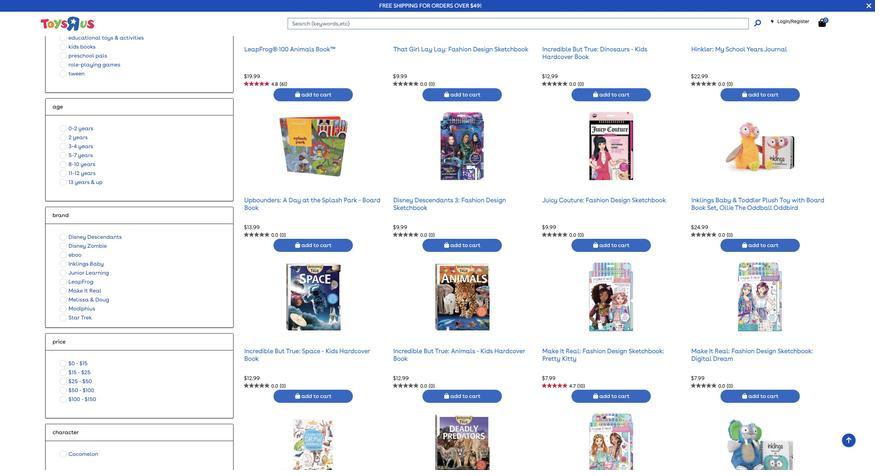 Task type: describe. For each thing, give the bounding box(es) containing it.
0.0 (0) for that
[[420, 81, 435, 87]]

0.0 for juicy
[[569, 232, 576, 238]]

dress up & accessories button
[[58, 24, 129, 33]]

make it real
[[68, 288, 101, 294]]

& down real
[[90, 297, 94, 303]]

incredible but true: space - kids hardcover book image
[[279, 263, 348, 332]]

upbounders:
[[244, 197, 281, 204]]

books right activity
[[135, 16, 150, 23]]

hinkler: my school years journal image
[[726, 0, 795, 30]]

board inside upbounders: a day at the splash park - board book
[[362, 197, 380, 204]]

8-
[[68, 161, 74, 168]]

incredible for incredible but true: dinosaurs - kids hardcover book
[[542, 46, 571, 53]]

13
[[68, 179, 73, 185]]

add for incredible but true: dinosaurs - kids hardcover book
[[599, 91, 610, 98]]

0.0 for that
[[420, 81, 427, 87]]

descendants for disney descendants 3: fashion design sketchbook
[[415, 197, 453, 204]]

incredible but true: animals - kids hardcover book link
[[393, 348, 525, 362]]

books for board books
[[86, 7, 101, 14]]

kids books
[[68, 43, 96, 50]]

true: for animals
[[435, 348, 450, 355]]

leapfrog® 100 animals book™
[[244, 46, 335, 53]]

add for disney descendants 3: fashion design sketchbook
[[450, 242, 461, 249]]

add to cart for make it real: fashion design sketchbook: digital dream
[[747, 393, 779, 400]]

cart for make it real: fashion design sketchbook: digital dream
[[767, 393, 779, 400]]

animals inside incredible but true: animals - kids hardcover book
[[451, 348, 475, 355]]

disney for disney descendants
[[68, 234, 86, 240]]

4
[[74, 143, 77, 150]]

cocomelon
[[68, 451, 98, 458]]

disney for disney descendants 3: fashion design sketchbook
[[393, 197, 413, 204]]

that
[[393, 46, 408, 53]]

hardcover for incredible but true: space - kids hardcover book
[[339, 348, 370, 355]]

price
[[53, 339, 65, 345]]

disney zombie button
[[58, 242, 109, 251]]

(0) for incredible
[[578, 81, 584, 87]]

to for leapfrog® 100 animals book™
[[313, 91, 319, 98]]

add to cart button for that girl lay lay: fashion design sketchbook
[[423, 88, 502, 101]]

disney descendants 3: fashion design sketchbook
[[393, 197, 506, 211]]

0.0 for upbounders:
[[271, 232, 278, 238]]

5-
[[68, 152, 74, 159]]

incredible for incredible but true: animals - kids hardcover book
[[393, 348, 422, 355]]

space
[[302, 348, 320, 355]]

zombie
[[87, 243, 107, 249]]

oddbird
[[774, 204, 798, 211]]

activities
[[120, 34, 144, 41]]

incredible but true: space - kids hardcover book link
[[244, 348, 370, 362]]

$0
[[68, 360, 75, 367]]

cart for inklings baby & toddler plush toy with board book set, ollie the oddball oddbird
[[767, 242, 779, 249]]

dress
[[68, 25, 82, 32]]

shopping bag image for disney
[[444, 243, 449, 248]]

$15 - $25 button
[[58, 368, 93, 377]]

couture:
[[559, 197, 584, 204]]

$100 inside $100 - $150 button
[[68, 396, 80, 403]]

cart for disney descendants 3: fashion design sketchbook
[[469, 242, 481, 249]]

journal
[[764, 46, 787, 53]]

add to cart for hinkler: my school years journal
[[747, 91, 779, 98]]

12
[[75, 170, 80, 176]]

years for 10
[[81, 161, 95, 168]]

role-
[[68, 61, 81, 68]]

character
[[53, 429, 79, 436]]

shopping bag image for incredible but true: dinosaurs - kids hardcover book
[[593, 92, 598, 97]]

$7.99 for make it real: fashion design sketchbook: pretty kitty
[[542, 375, 556, 382]]

free shipping for orders over $49!
[[379, 2, 482, 9]]

hardcover for incredible but true: animals - kids hardcover book
[[494, 348, 525, 355]]

star trek
[[68, 314, 92, 321]]

0 vertical spatial $15
[[79, 360, 88, 367]]

0
[[824, 18, 827, 23]]

real: for dream
[[715, 348, 730, 355]]

cart for that girl lay lay: fashion design sketchbook
[[469, 91, 481, 98]]

a
[[283, 197, 287, 204]]

descendants for disney descendants
[[87, 234, 122, 240]]

role-playing games
[[68, 61, 120, 68]]

3:
[[455, 197, 460, 204]]

that girl lay lay: fashion design sketchbook
[[393, 46, 528, 53]]

$9.99 for disney descendants 3: fashion design sketchbook
[[393, 224, 407, 231]]

make it real: fashion design sketchbook: digital dream link
[[691, 348, 813, 362]]

inklings baby & toddler plush toy with board book set, ollie the oddball oddbird link
[[691, 197, 824, 211]]

(0) for that
[[429, 81, 435, 87]]

free shipping for orders over $49! link
[[379, 2, 482, 9]]

lay:
[[434, 46, 447, 53]]

Enter Keyword or Item No. search field
[[288, 18, 749, 29]]

board books button
[[58, 6, 103, 15]]

$9.99 for that girl lay lay: fashion design sketchbook
[[393, 73, 407, 80]]

- inside $15 - $25 button
[[78, 369, 80, 376]]

trek
[[81, 314, 92, 321]]

hardcover for incredible but true: dinosaurs - kids hardcover book
[[542, 53, 573, 60]]

star
[[68, 314, 80, 321]]

0 link
[[819, 18, 833, 27]]

modiphius
[[68, 305, 95, 312]]

1 vertical spatial $50
[[68, 387, 78, 394]]

kitty
[[562, 355, 577, 362]]

that girl lay lay: fashion design sketchbook image
[[428, 0, 497, 30]]

hinkler: my school years journal link
[[691, 46, 787, 53]]

juicy
[[542, 197, 557, 204]]

2 years
[[68, 134, 88, 141]]

to for hinkler: my school years journal
[[760, 91, 766, 98]]

to for make it real: fashion design sketchbook: digital dream
[[760, 393, 766, 400]]

sketchbook: for make it real: fashion design sketchbook: pretty kitty
[[629, 348, 664, 355]]

- inside incredible but true: animals - kids hardcover book
[[477, 348, 479, 355]]

age element
[[53, 103, 226, 111]]

lay
[[421, 46, 432, 53]]

sketchbook: for make it real: fashion design sketchbook: digital dream
[[778, 348, 813, 355]]

add for upbounders: a day at the splash park - board book
[[301, 242, 312, 249]]

2 inside 'button'
[[68, 134, 72, 141]]

dream
[[713, 355, 733, 362]]

years for 2
[[79, 125, 93, 132]]

& for toddler
[[733, 197, 737, 204]]

- inside $0 - $15 button
[[76, 360, 78, 367]]

1 horizontal spatial sketchbook
[[494, 46, 528, 53]]

leapfrog button
[[58, 278, 95, 287]]

& for activities
[[115, 34, 118, 41]]

- inside incredible but true: space - kids hardcover book
[[322, 348, 324, 355]]

juicy couture: fashion design sketchbook link
[[542, 197, 666, 204]]

incredible but true: dinosaurs - kids hardcover book image
[[577, 0, 646, 30]]

make for make it real: fashion design sketchbook: pretty kitty
[[542, 348, 559, 355]]

0.0 (0) for upbounders:
[[271, 232, 286, 238]]

make it real: fashion design sketchbook: digital dream image
[[726, 263, 795, 332]]

eboo
[[68, 252, 81, 258]]

11-12 years button
[[58, 169, 98, 178]]

games
[[102, 61, 120, 68]]

0.0 (0) for hinkler:
[[718, 81, 733, 87]]

fashion for make it real: fashion design sketchbook: digital dream
[[732, 348, 755, 355]]

7
[[74, 152, 77, 159]]

incredible but true: dinosaurs - kids hardcover book link
[[542, 46, 647, 60]]

free
[[379, 2, 392, 9]]

disney descendants
[[68, 234, 122, 240]]

shopping bag image for juicy
[[593, 243, 598, 248]]

but for dinosaurs
[[573, 46, 583, 53]]

(0) for juicy
[[578, 232, 584, 238]]

to for make it real: fashion design sketchbook: pretty kitty
[[611, 393, 617, 400]]

5-7 years
[[68, 152, 93, 159]]

$15 - $25
[[68, 369, 91, 376]]

park
[[344, 197, 357, 204]]

(0) for hinkler:
[[727, 81, 733, 87]]

make for make it real: fashion design sketchbook: digital dream
[[691, 348, 708, 355]]

coloring books & activity books
[[68, 16, 150, 23]]

add to cart button for upbounders: a day at the splash park - board book
[[274, 239, 353, 252]]

add for juicy couture: fashion design sketchbook
[[599, 242, 610, 249]]

years for 12
[[81, 170, 96, 176]]

baby for inklings baby & toddler plush toy with board book set, ollie the oddball oddbird
[[716, 197, 731, 204]]

role-playing games button
[[58, 60, 122, 69]]

- inside $50 - $100 button
[[79, 387, 81, 394]]

0-2 years button
[[58, 124, 95, 133]]

1 horizontal spatial $25
[[81, 369, 91, 376]]

book for incredible but true: animals - kids hardcover book
[[393, 355, 408, 362]]

inklings for inklings baby
[[68, 261, 88, 267]]

upbounders: a day at the splash park - board book
[[244, 197, 380, 211]]

splash
[[322, 197, 342, 204]]

add for make it real: fashion design sketchbook: digital dream
[[748, 393, 759, 400]]

(0) for make
[[727, 384, 733, 389]]

digital
[[691, 355, 712, 362]]

book for incredible but true: dinosaurs - kids hardcover book
[[575, 53, 589, 60]]

pretty
[[542, 355, 560, 362]]

kids
[[68, 43, 79, 50]]

upbounders: a day at the splash park - board book image
[[279, 112, 348, 181]]

leapfrog® 100 animals book™ image
[[285, 0, 342, 30]]

disney descendants button
[[58, 233, 124, 242]]

book™
[[316, 46, 335, 53]]

shopping bag image for that
[[444, 92, 449, 97]]

incredible but true: deadly predators - kids hardcover book image
[[428, 414, 497, 470]]

$100 - $150 button
[[58, 395, 98, 404]]

educational
[[68, 34, 101, 41]]

toys r us image
[[40, 16, 95, 32]]

add to cart button for disney descendants 3: fashion design sketchbook
[[423, 239, 502, 252]]

eboo button
[[58, 251, 84, 260]]

100
[[279, 46, 289, 53]]



Task type: locate. For each thing, give the bounding box(es) containing it.
but inside incredible but true: animals - kids hardcover book
[[424, 348, 434, 355]]

0 horizontal spatial true:
[[286, 348, 301, 355]]

baby for inklings baby
[[90, 261, 104, 267]]

- inside $100 - $150 button
[[81, 396, 83, 403]]

doug
[[95, 297, 109, 303]]

set,
[[707, 204, 718, 211]]

1 horizontal spatial incredible
[[393, 348, 422, 355]]

it up melissa & doug button on the left bottom
[[84, 288, 88, 294]]

board right park
[[362, 197, 380, 204]]

$15
[[79, 360, 88, 367], [68, 369, 77, 376]]

to for inklings baby & toddler plush toy with board book set, ollie the oddball oddbird
[[760, 242, 766, 249]]

0 horizontal spatial sketchbook
[[393, 204, 427, 211]]

fashion inside the 'disney descendants 3: fashion design sketchbook'
[[461, 197, 484, 204]]

0 horizontal spatial make
[[68, 288, 83, 294]]

shopping bag image for upbounders: a day at the splash park - board book
[[295, 243, 300, 248]]

None search field
[[288, 18, 761, 29]]

1 horizontal spatial make
[[542, 348, 559, 355]]

make down leapfrog button
[[68, 288, 83, 294]]

1 horizontal spatial sketchbook:
[[778, 348, 813, 355]]

make inside button
[[68, 288, 83, 294]]

ollie
[[719, 204, 733, 211]]

2 board from the left
[[806, 197, 824, 204]]

to for incredible but true: dinosaurs - kids hardcover book
[[611, 91, 617, 98]]

1 vertical spatial inklings
[[68, 261, 88, 267]]

design inside the make it real: fashion design sketchbook: digital dream
[[756, 348, 776, 355]]

1 vertical spatial descendants
[[87, 234, 122, 240]]

activity
[[113, 16, 133, 23]]

4.7 (10)
[[569, 384, 585, 389]]

$25 down $15 - $25 button
[[68, 378, 78, 385]]

up down the 11-12 years button
[[96, 179, 103, 185]]

preschool pals button
[[58, 51, 109, 60]]

it for make it real: fashion design sketchbook: digital dream
[[709, 348, 713, 355]]

0.0 (0) for make
[[718, 384, 733, 389]]

inklings up junior on the bottom
[[68, 261, 88, 267]]

real: up dream
[[715, 348, 730, 355]]

1 vertical spatial $100
[[68, 396, 80, 403]]

to
[[313, 91, 319, 98], [462, 91, 468, 98], [611, 91, 617, 98], [760, 91, 766, 98], [313, 242, 319, 249], [462, 242, 468, 249], [611, 242, 617, 249], [760, 242, 766, 249], [313, 393, 319, 400], [462, 393, 468, 400], [611, 393, 617, 400], [760, 393, 766, 400]]

inklings baby & toddler plush toy with board book set, ollie the oddball oddbird
[[691, 197, 824, 211]]

0 horizontal spatial $7.99
[[542, 375, 556, 382]]

1 horizontal spatial true:
[[435, 348, 450, 355]]

0 horizontal spatial sketchbook:
[[629, 348, 664, 355]]

2 horizontal spatial make
[[691, 348, 708, 355]]

years up 13 years & up
[[81, 170, 96, 176]]

make it real: fashion design sketchbook: pretty kitty link
[[542, 348, 664, 362]]

years up 8-10 years
[[78, 152, 93, 159]]

add to cart button for incredible but true: dinosaurs - kids hardcover book
[[572, 88, 651, 101]]

book for incredible but true: space - kids hardcover book
[[244, 355, 259, 362]]

fashion for make it real: fashion design sketchbook: pretty kitty
[[583, 348, 606, 355]]

incredible inside incredible but true: animals - kids hardcover book
[[393, 348, 422, 355]]

to for disney descendants 3: fashion design sketchbook
[[462, 242, 468, 249]]

add to cart button for juicy couture: fashion design sketchbook
[[572, 239, 651, 252]]

2 horizontal spatial sketchbook
[[632, 197, 666, 204]]

11-12 years
[[68, 170, 96, 176]]

shopping bag image
[[819, 19, 826, 27], [593, 92, 598, 97], [742, 92, 747, 97], [295, 243, 300, 248], [742, 243, 747, 248], [295, 394, 300, 399], [593, 394, 598, 399]]

hardcover inside incredible but true: space - kids hardcover book
[[339, 348, 370, 355]]

to for that girl lay lay: fashion design sketchbook
[[462, 91, 468, 98]]

add to cart for inklings baby & toddler plush toy with board book set, ollie the oddball oddbird
[[747, 242, 779, 249]]

make inside make it real: fashion design sketchbook: pretty kitty
[[542, 348, 559, 355]]

years up the 3-4 years
[[73, 134, 88, 141]]

book inside 'inklings baby & toddler plush toy with board book set, ollie the oddball oddbird'
[[691, 204, 706, 211]]

but inside incredible but true: space - kids hardcover book
[[275, 348, 285, 355]]

$0 - $15 button
[[58, 359, 90, 368]]

1 horizontal spatial animals
[[451, 348, 475, 355]]

close button image
[[867, 2, 871, 10]]

make it real: fashion design sketchbook: pretty kitty image
[[577, 263, 646, 332]]

1 board from the left
[[362, 197, 380, 204]]

add to cart for leapfrog® 100 animals book™
[[300, 91, 332, 98]]

inklings for inklings baby & toddler plush toy with board book set, ollie the oddball oddbird
[[691, 197, 714, 204]]

$100 inside $50 - $100 button
[[83, 387, 94, 394]]

3-4 years
[[68, 143, 93, 150]]

0 vertical spatial 2
[[74, 125, 77, 132]]

inklings inside button
[[68, 261, 88, 267]]

real: up the kitty
[[566, 348, 581, 355]]

book inside incredible but true: animals - kids hardcover book
[[393, 355, 408, 362]]

0 horizontal spatial $50
[[68, 387, 78, 394]]

2 horizontal spatial it
[[709, 348, 713, 355]]

fashion inside make it real: fashion design sketchbook: pretty kitty
[[583, 348, 606, 355]]

add for that girl lay lay: fashion design sketchbook
[[450, 91, 461, 98]]

(0) for inklings
[[727, 232, 733, 238]]

$15 down $0 - $15 button
[[68, 369, 77, 376]]

cocomelon button
[[58, 450, 100, 459]]

playing
[[81, 61, 101, 68]]

board inside 'inklings baby & toddler plush toy with board book set, ollie the oddball oddbird'
[[806, 197, 824, 204]]

coloring books & activity books button
[[58, 15, 152, 24]]

cart for juicy couture: fashion design sketchbook
[[618, 242, 630, 249]]

shopping bag image
[[295, 92, 300, 97], [444, 92, 449, 97], [444, 243, 449, 248], [593, 243, 598, 248], [444, 394, 449, 399], [742, 394, 747, 399]]

0 vertical spatial $25
[[81, 369, 91, 376]]

books
[[86, 7, 101, 14], [91, 16, 107, 23], [135, 16, 150, 23], [80, 43, 96, 50]]

0.0 for inklings
[[718, 232, 725, 238]]

true: inside incredible but true: space - kids hardcover book
[[286, 348, 301, 355]]

years up 5-7 years
[[78, 143, 93, 150]]

2 up "3-"
[[68, 134, 72, 141]]

2 horizontal spatial $12.99
[[542, 73, 558, 80]]

(0) for disney
[[429, 232, 435, 238]]

$7.99 for make it real: fashion design sketchbook: digital dream
[[691, 375, 705, 382]]

add to cart button for make it real: fashion design sketchbook: digital dream
[[721, 390, 800, 403]]

book inside incredible but true: dinosaurs - kids hardcover book
[[575, 53, 589, 60]]

fashion for disney descendants 3: fashion design sketchbook
[[461, 197, 484, 204]]

add to cart for disney descendants 3: fashion design sketchbook
[[449, 242, 481, 249]]

1 vertical spatial up
[[96, 179, 103, 185]]

0 horizontal spatial $15
[[68, 369, 77, 376]]

1 vertical spatial animals
[[451, 348, 475, 355]]

cart for make it real: fashion design sketchbook: pretty kitty
[[618, 393, 630, 400]]

8-10 years button
[[58, 160, 97, 169]]

sketchbook:
[[629, 348, 664, 355], [778, 348, 813, 355]]

make it real: fashion design sketchbook: blooming creativity image
[[577, 414, 646, 470]]

& up accessories
[[108, 16, 112, 23]]

make inside the make it real: fashion design sketchbook: digital dream
[[691, 348, 708, 355]]

& inside 'inklings baby & toddler plush toy with board book set, ollie the oddball oddbird'
[[733, 197, 737, 204]]

years
[[747, 46, 763, 53]]

toy
[[780, 197, 790, 204]]

books up preschool pals
[[80, 43, 96, 50]]

- inside $25 - $50 button
[[79, 378, 81, 385]]

juicy couture: fashion design sketchbook image
[[577, 112, 646, 181]]

brand
[[53, 212, 69, 219]]

shopping bag image for inklings baby & toddler plush toy with board book set, ollie the oddball oddbird
[[742, 243, 747, 248]]

0 horizontal spatial inklings
[[68, 261, 88, 267]]

design
[[473, 46, 493, 53], [486, 197, 506, 204], [611, 197, 631, 204], [607, 348, 627, 355], [756, 348, 776, 355]]

add to cart for upbounders: a day at the splash park - board book
[[300, 242, 332, 249]]

incredible but true: animals - kids hardcover book image
[[428, 263, 497, 332]]

add to cart for that girl lay lay: fashion design sketchbook
[[449, 91, 481, 98]]

add to cart for incredible but true: dinosaurs - kids hardcover book
[[598, 91, 630, 98]]

design for disney descendants 3: fashion design sketchbook
[[486, 197, 506, 204]]

the
[[735, 204, 746, 211]]

0 horizontal spatial $12.99
[[244, 375, 260, 382]]

0-
[[68, 125, 74, 132]]

baby up ollie
[[716, 197, 731, 204]]

books up dress up & accessories
[[91, 16, 107, 23]]

years down the 11-12 years
[[75, 179, 89, 185]]

0 horizontal spatial $100
[[68, 396, 80, 403]]

1 horizontal spatial $7.99
[[691, 375, 705, 382]]

0 vertical spatial baby
[[716, 197, 731, 204]]

1 horizontal spatial it
[[560, 348, 564, 355]]

hardcover inside incredible but true: dinosaurs - kids hardcover book
[[542, 53, 573, 60]]

1 horizontal spatial $100
[[83, 387, 94, 394]]

it up digital at the right
[[709, 348, 713, 355]]

2 real: from the left
[[715, 348, 730, 355]]

disney zombie
[[68, 243, 107, 249]]

shopping bag image for make
[[742, 394, 747, 399]]

book inside upbounders: a day at the splash park - board book
[[244, 204, 259, 211]]

true: inside incredible but true: dinosaurs - kids hardcover book
[[584, 46, 599, 53]]

design inside make it real: fashion design sketchbook: pretty kitty
[[607, 348, 627, 355]]

real:
[[566, 348, 581, 355], [715, 348, 730, 355]]

melissa & doug button
[[58, 295, 111, 304]]

1 sketchbook: from the left
[[629, 348, 664, 355]]

2 horizontal spatial but
[[573, 46, 583, 53]]

but for animals
[[424, 348, 434, 355]]

$9.99 for juicy couture: fashion design sketchbook
[[542, 224, 556, 231]]

& right toys
[[115, 34, 118, 41]]

inklings baby & toddler plush toy with board book set, gus the toothy tusked rus image
[[726, 414, 795, 470]]

1 $7.99 from the left
[[542, 375, 556, 382]]

$100 down $50 - $100 button
[[68, 396, 80, 403]]

$50 up the $50 - $100
[[82, 378, 92, 385]]

$7.99 down pretty
[[542, 375, 556, 382]]

but for space
[[275, 348, 285, 355]]

real: for kitty
[[566, 348, 581, 355]]

4.8 (61)
[[271, 81, 287, 87]]

$25 up $25 - $50
[[81, 369, 91, 376]]

1 vertical spatial $25
[[68, 378, 78, 385]]

sketchbook: inside the make it real: fashion design sketchbook: digital dream
[[778, 348, 813, 355]]

$7.99 down digital at the right
[[691, 375, 705, 382]]

1 vertical spatial baby
[[90, 261, 104, 267]]

incredible inside incredible but true: space - kids hardcover book
[[244, 348, 273, 355]]

hardcover inside incredible but true: animals - kids hardcover book
[[494, 348, 525, 355]]

to for upbounders: a day at the splash park - board book
[[313, 242, 319, 249]]

$25
[[81, 369, 91, 376], [68, 378, 78, 385]]

0-2 years
[[68, 125, 93, 132]]

inklings baby button
[[58, 260, 106, 269]]

$22.99
[[691, 73, 708, 80]]

2 horizontal spatial incredible
[[542, 46, 571, 53]]

it inside make it real button
[[84, 288, 88, 294]]

$19.99
[[244, 73, 260, 80]]

$15 up $15 - $25
[[79, 360, 88, 367]]

shopping bag image for hinkler: my school years journal
[[742, 92, 747, 97]]

baby
[[716, 197, 731, 204], [90, 261, 104, 267]]

add to cart
[[300, 91, 332, 98], [449, 91, 481, 98], [598, 91, 630, 98], [747, 91, 779, 98], [300, 242, 332, 249], [449, 242, 481, 249], [598, 242, 630, 249], [747, 242, 779, 249], [300, 393, 332, 400], [449, 393, 481, 400], [598, 393, 630, 400], [747, 393, 779, 400]]

shopping bag image for make it real: fashion design sketchbook: pretty kitty
[[593, 394, 598, 399]]

4.7
[[569, 384, 576, 389]]

incredible inside incredible but true: dinosaurs - kids hardcover book
[[542, 46, 571, 53]]

years up 2 years
[[79, 125, 93, 132]]

fashion
[[448, 46, 471, 53], [461, 197, 484, 204], [586, 197, 609, 204], [583, 348, 606, 355], [732, 348, 755, 355]]

kids for space
[[326, 348, 338, 355]]

$100 up $150
[[83, 387, 94, 394]]

design for make it real: fashion design sketchbook: digital dream
[[756, 348, 776, 355]]

2 sketchbook: from the left
[[778, 348, 813, 355]]

true: inside incredible but true: animals - kids hardcover book
[[435, 348, 450, 355]]

2 $7.99 from the left
[[691, 375, 705, 382]]

sketchbook inside the 'disney descendants 3: fashion design sketchbook'
[[393, 204, 427, 211]]

make it real: fashion design sketchbook: digital dream
[[691, 348, 813, 362]]

$24.99
[[691, 224, 708, 231]]

shopping bag image inside 0 link
[[819, 19, 826, 27]]

1 horizontal spatial board
[[806, 197, 824, 204]]

0 vertical spatial animals
[[290, 46, 314, 53]]

brand element
[[53, 211, 226, 220]]

10
[[74, 161, 79, 168]]

$9.99
[[393, 73, 407, 80], [393, 224, 407, 231], [542, 224, 556, 231]]

book
[[575, 53, 589, 60], [244, 204, 259, 211], [691, 204, 706, 211], [244, 355, 259, 362], [393, 355, 408, 362]]

sketchbook: inside make it real: fashion design sketchbook: pretty kitty
[[629, 348, 664, 355]]

inklings inside 'inklings baby & toddler plush toy with board book set, ollie the oddball oddbird'
[[691, 197, 714, 204]]

0 horizontal spatial real:
[[566, 348, 581, 355]]

2 up 2 years
[[74, 125, 77, 132]]

real: inside the make it real: fashion design sketchbook: digital dream
[[715, 348, 730, 355]]

0 vertical spatial disney
[[393, 197, 413, 204]]

kids for dinosaurs
[[635, 46, 647, 53]]

0 horizontal spatial kids
[[326, 348, 338, 355]]

0.0
[[420, 81, 427, 87], [569, 81, 576, 87], [718, 81, 725, 87], [271, 232, 278, 238], [420, 232, 427, 238], [569, 232, 576, 238], [718, 232, 725, 238], [271, 384, 278, 389], [420, 384, 427, 389], [718, 384, 725, 389]]

1 vertical spatial 2
[[68, 134, 72, 141]]

2 horizontal spatial hardcover
[[542, 53, 573, 60]]

$12.99 for incredible but true: space - kids hardcover book
[[244, 375, 260, 382]]

inklings up set,
[[691, 197, 714, 204]]

1 horizontal spatial but
[[424, 348, 434, 355]]

0 horizontal spatial hardcover
[[339, 348, 370, 355]]

age
[[53, 103, 63, 110]]

kids inside incredible but true: space - kids hardcover book
[[326, 348, 338, 355]]

it up the kitty
[[560, 348, 564, 355]]

2
[[74, 125, 77, 132], [68, 134, 72, 141]]

0.0 for hinkler:
[[718, 81, 725, 87]]

0 horizontal spatial 2
[[68, 134, 72, 141]]

star trek button
[[58, 313, 94, 322]]

descendants inside button
[[87, 234, 122, 240]]

incredible for incredible but true: space - kids hardcover book
[[244, 348, 273, 355]]

1 real: from the left
[[566, 348, 581, 355]]

real: inside make it real: fashion design sketchbook: pretty kitty
[[566, 348, 581, 355]]

it inside the make it real: fashion design sketchbook: digital dream
[[709, 348, 713, 355]]

1 horizontal spatial real:
[[715, 348, 730, 355]]

kids for animals
[[481, 348, 493, 355]]

add to cart button for make it real: fashion design sketchbook: pretty kitty
[[572, 390, 651, 403]]

0.0 (0) for disney
[[420, 232, 435, 238]]

- inside incredible but true: dinosaurs - kids hardcover book
[[631, 46, 633, 53]]

2 inside button
[[74, 125, 77, 132]]

1 horizontal spatial 2
[[74, 125, 77, 132]]

over
[[454, 2, 469, 9]]

but inside incredible but true: dinosaurs - kids hardcover book
[[573, 46, 583, 53]]

2 horizontal spatial kids
[[635, 46, 647, 53]]

upbounders: a day at the splash park - board book link
[[244, 197, 380, 211]]

& down the 11-12 years
[[91, 179, 95, 185]]

0 horizontal spatial up
[[84, 25, 90, 32]]

board books
[[68, 7, 101, 14]]

make up pretty
[[542, 348, 559, 355]]

0 horizontal spatial baby
[[90, 261, 104, 267]]

0 horizontal spatial incredible
[[244, 348, 273, 355]]

eeboo art book 3 learn to draw animals with kevin hawkes image
[[279, 414, 348, 470]]

baby up learning
[[90, 261, 104, 267]]

make up digital at the right
[[691, 348, 708, 355]]

character element
[[53, 429, 226, 437]]

cart for incredible but true: dinosaurs - kids hardcover book
[[618, 91, 630, 98]]

1 horizontal spatial hardcover
[[494, 348, 525, 355]]

13 years & up button
[[58, 178, 105, 187]]

$150
[[85, 396, 96, 403]]

& up the the
[[733, 197, 737, 204]]

1 horizontal spatial inklings
[[691, 197, 714, 204]]

$12.99 for incredible but true: animals - kids hardcover book
[[393, 375, 409, 382]]

0.0 (0) for inklings
[[718, 232, 733, 238]]

disney for disney zombie
[[68, 243, 86, 249]]

1 horizontal spatial kids
[[481, 348, 493, 355]]

(0) for upbounders:
[[280, 232, 286, 238]]

2 vertical spatial disney
[[68, 243, 86, 249]]

kids books button
[[58, 42, 98, 51]]

junior
[[68, 270, 84, 276]]

oddball
[[747, 204, 772, 211]]

13 years & up
[[68, 179, 103, 185]]

animals
[[290, 46, 314, 53], [451, 348, 475, 355]]

years for 4
[[78, 143, 93, 150]]

day
[[289, 197, 301, 204]]

& up the educational toys & activities button
[[91, 25, 95, 32]]

incredible
[[542, 46, 571, 53], [244, 348, 273, 355], [393, 348, 422, 355]]

kids inside incredible but true: animals - kids hardcover book
[[481, 348, 493, 355]]

descendants up zombie
[[87, 234, 122, 240]]

& for activity
[[108, 16, 112, 23]]

$13.99
[[244, 224, 260, 231]]

years up the 11-12 years
[[81, 161, 95, 168]]

baby inside the "inklings baby" button
[[90, 261, 104, 267]]

incredible but true: animals - kids hardcover book
[[393, 348, 525, 362]]

tween
[[68, 70, 85, 77]]

1 horizontal spatial $15
[[79, 360, 88, 367]]

true: for space
[[286, 348, 301, 355]]

books up coloring books & activity books button
[[86, 7, 101, 14]]

& for accessories
[[91, 25, 95, 32]]

fashion inside the make it real: fashion design sketchbook: digital dream
[[732, 348, 755, 355]]

disney descendants 3: fashion design sketchbook link
[[393, 197, 506, 211]]

dinosaurs
[[600, 46, 630, 53]]

1 horizontal spatial $50
[[82, 378, 92, 385]]

baby inside 'inklings baby & toddler plush toy with board book set, ollie the oddball oddbird'
[[716, 197, 731, 204]]

0 vertical spatial $100
[[83, 387, 94, 394]]

dress up & accessories
[[68, 25, 127, 32]]

$50 down $25 - $50 button
[[68, 387, 78, 394]]

kids inside incredible but true: dinosaurs - kids hardcover book
[[635, 46, 647, 53]]

it for make it real: fashion design sketchbook: pretty kitty
[[560, 348, 564, 355]]

$100
[[83, 387, 94, 394], [68, 396, 80, 403]]

add for hinkler: my school years journal
[[748, 91, 759, 98]]

years for 7
[[78, 152, 93, 159]]

books inside button
[[80, 43, 96, 50]]

up
[[84, 25, 90, 32], [96, 179, 103, 185]]

1 horizontal spatial $12.99
[[393, 375, 409, 382]]

up up educational
[[84, 25, 90, 32]]

plush
[[762, 197, 778, 204]]

descendants left 3:
[[415, 197, 453, 204]]

disney inside the 'disney descendants 3: fashion design sketchbook'
[[393, 197, 413, 204]]

- inside upbounders: a day at the splash park - board book
[[359, 197, 361, 204]]

inklings baby & toddler plush toy with board book set, ollie the oddball oddbird image
[[726, 112, 795, 181]]

design inside the 'disney descendants 3: fashion design sketchbook'
[[486, 197, 506, 204]]

0 horizontal spatial descendants
[[87, 234, 122, 240]]

0 vertical spatial up
[[84, 25, 90, 32]]

0 horizontal spatial it
[[84, 288, 88, 294]]

inklings
[[691, 197, 714, 204], [68, 261, 88, 267]]

0 vertical spatial inklings
[[691, 197, 714, 204]]

1 horizontal spatial baby
[[716, 197, 731, 204]]

descendants inside the 'disney descendants 3: fashion design sketchbook'
[[415, 197, 453, 204]]

that girl lay lay: fashion design sketchbook link
[[393, 46, 528, 53]]

price element
[[53, 338, 226, 346]]

cart for upbounders: a day at the splash park - board book
[[320, 242, 332, 249]]

it inside make it real: fashion design sketchbook: pretty kitty
[[560, 348, 564, 355]]

1 horizontal spatial up
[[96, 179, 103, 185]]

0 horizontal spatial animals
[[290, 46, 314, 53]]

2 horizontal spatial true:
[[584, 46, 599, 53]]

at
[[302, 197, 309, 204]]

cart for hinkler: my school years journal
[[767, 91, 779, 98]]

1 vertical spatial disney
[[68, 234, 86, 240]]

girl
[[409, 46, 420, 53]]

shipping
[[394, 2, 418, 9]]

for
[[419, 2, 430, 9]]

0 horizontal spatial but
[[275, 348, 285, 355]]

add for make it real: fashion design sketchbook: pretty kitty
[[599, 393, 610, 400]]

add to cart button for leapfrog® 100 animals book™
[[274, 88, 353, 101]]

add to cart button for inklings baby & toddler plush toy with board book set, ollie the oddball oddbird
[[721, 239, 800, 252]]

$100 - $150
[[68, 396, 96, 403]]

1 vertical spatial $15
[[68, 369, 77, 376]]

add to cart for make it real: fashion design sketchbook: pretty kitty
[[598, 393, 630, 400]]

book inside incredible but true: space - kids hardcover book
[[244, 355, 259, 362]]

0.0 (0) for incredible
[[569, 81, 584, 87]]

board right with
[[806, 197, 824, 204]]

1 horizontal spatial descendants
[[415, 197, 453, 204]]

0 vertical spatial $50
[[82, 378, 92, 385]]

disney descendants 3: fashion design sketchbook image
[[428, 112, 497, 181]]

$12.99
[[542, 73, 558, 80], [244, 375, 260, 382], [393, 375, 409, 382]]

0 horizontal spatial board
[[362, 197, 380, 204]]

0 vertical spatial descendants
[[415, 197, 453, 204]]

0 horizontal spatial $25
[[68, 378, 78, 385]]

junior learning button
[[58, 269, 111, 278]]

3-
[[68, 143, 74, 150]]



Task type: vqa. For each thing, say whether or not it's contained in the screenshot.
2nd the 4.9 from the top
no



